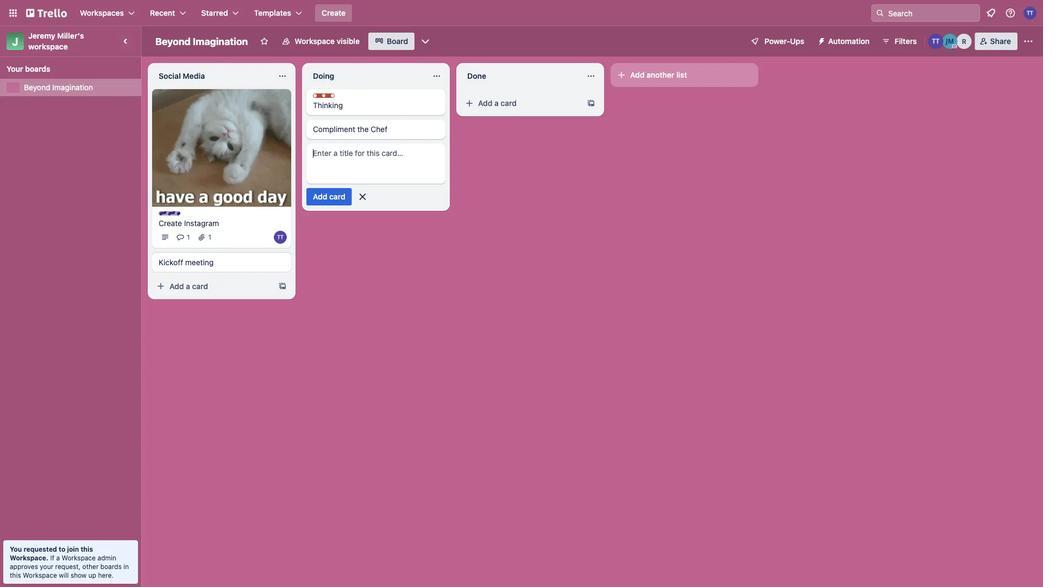 Task type: describe. For each thing, give the bounding box(es) containing it.
add card button
[[307, 188, 352, 206]]

add inside add another list button
[[631, 70, 645, 79]]

add another list button
[[611, 63, 759, 87]]

automation
[[829, 37, 870, 46]]

create button
[[315, 4, 352, 22]]

up
[[88, 571, 96, 579]]

workspace
[[28, 42, 68, 51]]

templates button
[[248, 4, 309, 22]]

recent button
[[144, 4, 193, 22]]

done
[[468, 71, 487, 80]]

0 horizontal spatial imagination
[[52, 83, 93, 92]]

your
[[40, 563, 53, 570]]

join
[[67, 545, 79, 553]]

compliment the chef
[[313, 125, 388, 134]]

if a workspace admin approves your request, other boards in this workspace will show up here.
[[10, 554, 129, 579]]

create from template… image for social media
[[278, 282, 287, 291]]

admin
[[98, 554, 116, 562]]

doing
[[313, 71, 335, 80]]

rubyanndersson (rubyanndersson) image
[[957, 34, 973, 49]]

social
[[159, 71, 181, 80]]

sm image
[[814, 33, 829, 48]]

visible
[[337, 37, 360, 46]]

add a card button for done
[[461, 95, 583, 112]]

workspace.
[[10, 554, 48, 562]]

2 1 from the left
[[209, 233, 212, 241]]

star or unstar board image
[[260, 37, 269, 46]]

chef
[[371, 125, 388, 134]]

ups
[[791, 37, 805, 46]]

imagination inside board name text field
[[193, 35, 248, 47]]

board
[[387, 37, 408, 46]]

boards inside your boards with 1 items element
[[25, 64, 50, 73]]

show
[[71, 571, 87, 579]]

r
[[963, 38, 967, 45]]

this inside you requested to join this workspace.
[[81, 545, 93, 553]]

a inside the 'if a workspace admin approves your request, other boards in this workspace will show up here.'
[[56, 554, 60, 562]]

social media
[[159, 71, 205, 80]]

0 notifications image
[[985, 7, 998, 20]]

terry turtle (terryturtle) image
[[1024, 7, 1037, 20]]

kickoff meeting link
[[159, 257, 285, 268]]

Done text field
[[461, 67, 581, 85]]

other
[[82, 563, 99, 570]]

list
[[677, 70, 688, 79]]

jeremy miller (jeremymiller198) image
[[943, 34, 958, 49]]

Social Media text field
[[152, 67, 272, 85]]

to
[[59, 545, 65, 553]]

filters
[[895, 37, 918, 46]]

1 vertical spatial beyond imagination
[[24, 83, 93, 92]]

color: bold red, title: "thoughts" element
[[313, 94, 354, 102]]

card for social media
[[192, 282, 208, 291]]

compliment the chef link
[[313, 124, 439, 135]]

your boards
[[7, 64, 50, 73]]

color: purple, title: none image
[[159, 211, 181, 216]]

create for create
[[322, 8, 346, 17]]

add a card for social media
[[170, 282, 208, 291]]

approves
[[10, 563, 38, 570]]

beyond inside board name text field
[[155, 35, 191, 47]]

will
[[59, 571, 69, 579]]

another
[[647, 70, 675, 79]]

create instagram link
[[159, 218, 285, 229]]

automation button
[[814, 33, 877, 50]]

instagram
[[184, 219, 219, 227]]

a for social media
[[186, 282, 190, 291]]



Task type: locate. For each thing, give the bounding box(es) containing it.
beyond down your boards
[[24, 83, 50, 92]]

imagination down your boards with 1 items element
[[52, 83, 93, 92]]

the
[[358, 125, 369, 134]]

add inside the add card 'button'
[[313, 192, 328, 201]]

beyond imagination
[[155, 35, 248, 47], [24, 83, 93, 92]]

0 vertical spatial card
[[501, 99, 517, 108]]

1 1 from the left
[[187, 233, 190, 241]]

create for create instagram
[[159, 219, 182, 227]]

beyond imagination down starred
[[155, 35, 248, 47]]

jeremy miller's workspace
[[28, 31, 86, 51]]

0 vertical spatial create from template… image
[[587, 99, 596, 108]]

add down the done
[[478, 99, 493, 108]]

you requested to join this workspace.
[[10, 545, 93, 562]]

1 vertical spatial a
[[186, 282, 190, 291]]

Search field
[[885, 5, 980, 21]]

workspaces
[[80, 8, 124, 17]]

this
[[81, 545, 93, 553], [10, 571, 21, 579]]

primary element
[[0, 0, 1044, 26]]

0 horizontal spatial beyond
[[24, 83, 50, 92]]

kickoff
[[159, 258, 183, 267]]

1 horizontal spatial add a card button
[[461, 95, 583, 112]]

0 vertical spatial beyond
[[155, 35, 191, 47]]

2 vertical spatial a
[[56, 554, 60, 562]]

workspace down your at left bottom
[[23, 571, 57, 579]]

1 vertical spatial terry turtle (terryturtle) image
[[274, 231, 287, 244]]

search image
[[876, 9, 885, 17]]

if
[[50, 554, 54, 562]]

kickoff meeting
[[159, 258, 214, 267]]

1 vertical spatial workspace
[[62, 554, 96, 562]]

in
[[124, 563, 129, 570]]

a for done
[[495, 99, 499, 108]]

card down meeting
[[192, 282, 208, 291]]

thinking link
[[313, 100, 439, 111]]

1 down create instagram at the left top of page
[[187, 233, 190, 241]]

0 horizontal spatial create
[[159, 219, 182, 227]]

this down approves
[[10, 571, 21, 579]]

card inside 'button'
[[330, 192, 346, 201]]

back to home image
[[26, 4, 67, 22]]

1 vertical spatial add a card
[[170, 282, 208, 291]]

0 vertical spatial create
[[322, 8, 346, 17]]

1 vertical spatial boards
[[101, 563, 122, 570]]

1 horizontal spatial a
[[186, 282, 190, 291]]

card for done
[[501, 99, 517, 108]]

a right the "if"
[[56, 554, 60, 562]]

this right 'join'
[[81, 545, 93, 553]]

1 down instagram
[[209, 233, 212, 241]]

starred
[[201, 8, 228, 17]]

1 vertical spatial create from template… image
[[278, 282, 287, 291]]

a
[[495, 99, 499, 108], [186, 282, 190, 291], [56, 554, 60, 562]]

request,
[[55, 563, 81, 570]]

1 horizontal spatial create
[[322, 8, 346, 17]]

here.
[[98, 571, 114, 579]]

workspace visible
[[295, 37, 360, 46]]

a down kickoff meeting
[[186, 282, 190, 291]]

2 horizontal spatial a
[[495, 99, 499, 108]]

1 horizontal spatial workspace
[[62, 554, 96, 562]]

Board name text field
[[150, 33, 254, 50]]

power-ups button
[[743, 33, 812, 50]]

1 horizontal spatial add a card
[[478, 99, 517, 108]]

0 horizontal spatial workspace
[[23, 571, 57, 579]]

beyond imagination down your boards with 1 items element
[[24, 83, 93, 92]]

0 horizontal spatial terry turtle (terryturtle) image
[[274, 231, 287, 244]]

this inside the 'if a workspace admin approves your request, other boards in this workspace will show up here.'
[[10, 571, 21, 579]]

2 horizontal spatial workspace
[[295, 37, 335, 46]]

starred button
[[195, 4, 246, 22]]

add card
[[313, 192, 346, 201]]

0 vertical spatial this
[[81, 545, 93, 553]]

thoughts thinking
[[313, 94, 354, 110]]

beyond imagination inside board name text field
[[155, 35, 248, 47]]

thoughts
[[324, 94, 354, 102]]

1 vertical spatial add a card button
[[152, 278, 274, 295]]

2 horizontal spatial card
[[501, 99, 517, 108]]

1
[[187, 233, 190, 241], [209, 233, 212, 241]]

create down color: purple, title: none image
[[159, 219, 182, 227]]

card down done text box
[[501, 99, 517, 108]]

thinking
[[313, 101, 343, 110]]

beyond imagination link
[[24, 82, 135, 93]]

0 vertical spatial workspace
[[295, 37, 335, 46]]

workspace navigation collapse icon image
[[119, 34, 134, 49]]

create up workspace visible
[[322, 8, 346, 17]]

r button
[[957, 34, 973, 49]]

media
[[183, 71, 205, 80]]

you
[[10, 545, 22, 553]]

0 horizontal spatial 1
[[187, 233, 190, 241]]

0 horizontal spatial create from template… image
[[278, 282, 287, 291]]

add a card button down done text box
[[461, 95, 583, 112]]

your
[[7, 64, 23, 73]]

workspace visible button
[[275, 33, 366, 50]]

0 vertical spatial add a card button
[[461, 95, 583, 112]]

miller's
[[57, 31, 84, 40]]

1 vertical spatial beyond
[[24, 83, 50, 92]]

1 horizontal spatial card
[[330, 192, 346, 201]]

a down done text box
[[495, 99, 499, 108]]

0 vertical spatial imagination
[[193, 35, 248, 47]]

board link
[[369, 33, 415, 50]]

power-ups
[[765, 37, 805, 46]]

add a card button down 'kickoff meeting' link
[[152, 278, 274, 295]]

beyond inside beyond imagination link
[[24, 83, 50, 92]]

this member is an admin of this board. image
[[953, 44, 958, 49]]

recent
[[150, 8, 175, 17]]

create from template… image
[[587, 99, 596, 108], [278, 282, 287, 291]]

1 horizontal spatial this
[[81, 545, 93, 553]]

add a card for done
[[478, 99, 517, 108]]

workspace left visible
[[295, 37, 335, 46]]

imagination
[[193, 35, 248, 47], [52, 83, 93, 92]]

add a card button for social media
[[152, 278, 274, 295]]

share
[[991, 37, 1012, 46]]

add left the another
[[631, 70, 645, 79]]

add left cancel "image"
[[313, 192, 328, 201]]

add another list
[[631, 70, 688, 79]]

compliment
[[313, 125, 356, 134]]

1 vertical spatial this
[[10, 571, 21, 579]]

power-
[[765, 37, 791, 46]]

requested
[[24, 545, 57, 553]]

share button
[[976, 33, 1018, 50]]

0 horizontal spatial this
[[10, 571, 21, 579]]

boards down admin
[[101, 563, 122, 570]]

0 vertical spatial terry turtle (terryturtle) image
[[929, 34, 944, 49]]

show menu image
[[1024, 36, 1035, 47]]

Enter a title for this card… text field
[[307, 144, 446, 184]]

add down kickoff
[[170, 282, 184, 291]]

0 horizontal spatial add a card button
[[152, 278, 274, 295]]

0 vertical spatial a
[[495, 99, 499, 108]]

boards
[[25, 64, 50, 73], [101, 563, 122, 570]]

0 vertical spatial beyond imagination
[[155, 35, 248, 47]]

card left cancel "image"
[[330, 192, 346, 201]]

1 horizontal spatial create from template… image
[[587, 99, 596, 108]]

1 vertical spatial create
[[159, 219, 182, 227]]

jeremy
[[28, 31, 55, 40]]

create
[[322, 8, 346, 17], [159, 219, 182, 227]]

2 vertical spatial card
[[192, 282, 208, 291]]

1 vertical spatial imagination
[[52, 83, 93, 92]]

0 horizontal spatial beyond imagination
[[24, 83, 93, 92]]

cancel image
[[358, 191, 368, 202]]

1 horizontal spatial beyond imagination
[[155, 35, 248, 47]]

add a card down the done
[[478, 99, 517, 108]]

0 vertical spatial add a card
[[478, 99, 517, 108]]

add
[[631, 70, 645, 79], [478, 99, 493, 108], [313, 192, 328, 201], [170, 282, 184, 291]]

0 horizontal spatial add a card
[[170, 282, 208, 291]]

terry turtle (terryturtle) image
[[929, 34, 944, 49], [274, 231, 287, 244]]

boards right your
[[25, 64, 50, 73]]

2 vertical spatial workspace
[[23, 571, 57, 579]]

workspaces button
[[73, 4, 141, 22]]

create inside button
[[322, 8, 346, 17]]

imagination down starred popup button
[[193, 35, 248, 47]]

card
[[501, 99, 517, 108], [330, 192, 346, 201], [192, 282, 208, 291]]

j
[[12, 35, 18, 48]]

0 horizontal spatial a
[[56, 554, 60, 562]]

add a card
[[478, 99, 517, 108], [170, 282, 208, 291]]

Doing text field
[[307, 67, 426, 85]]

create instagram
[[159, 219, 219, 227]]

your boards with 1 items element
[[7, 63, 129, 76]]

boards inside the 'if a workspace admin approves your request, other boards in this workspace will show up here.'
[[101, 563, 122, 570]]

0 horizontal spatial card
[[192, 282, 208, 291]]

1 vertical spatial card
[[330, 192, 346, 201]]

beyond
[[155, 35, 191, 47], [24, 83, 50, 92]]

meeting
[[185, 258, 214, 267]]

filters button
[[879, 33, 921, 50]]

create from template… image for done
[[587, 99, 596, 108]]

add a card down kickoff meeting
[[170, 282, 208, 291]]

customize views image
[[420, 36, 431, 47]]

1 horizontal spatial terry turtle (terryturtle) image
[[929, 34, 944, 49]]

1 horizontal spatial 1
[[209, 233, 212, 241]]

0 horizontal spatial boards
[[25, 64, 50, 73]]

workspace down 'join'
[[62, 554, 96, 562]]

workspace
[[295, 37, 335, 46], [62, 554, 96, 562], [23, 571, 57, 579]]

workspace inside button
[[295, 37, 335, 46]]

add a card button
[[461, 95, 583, 112], [152, 278, 274, 295]]

1 horizontal spatial imagination
[[193, 35, 248, 47]]

1 horizontal spatial beyond
[[155, 35, 191, 47]]

0 vertical spatial boards
[[25, 64, 50, 73]]

1 horizontal spatial boards
[[101, 563, 122, 570]]

open information menu image
[[1006, 8, 1017, 18]]

beyond down "recent" dropdown button
[[155, 35, 191, 47]]

templates
[[254, 8, 291, 17]]



Task type: vqa. For each thing, say whether or not it's contained in the screenshot.
Add a card for Done
yes



